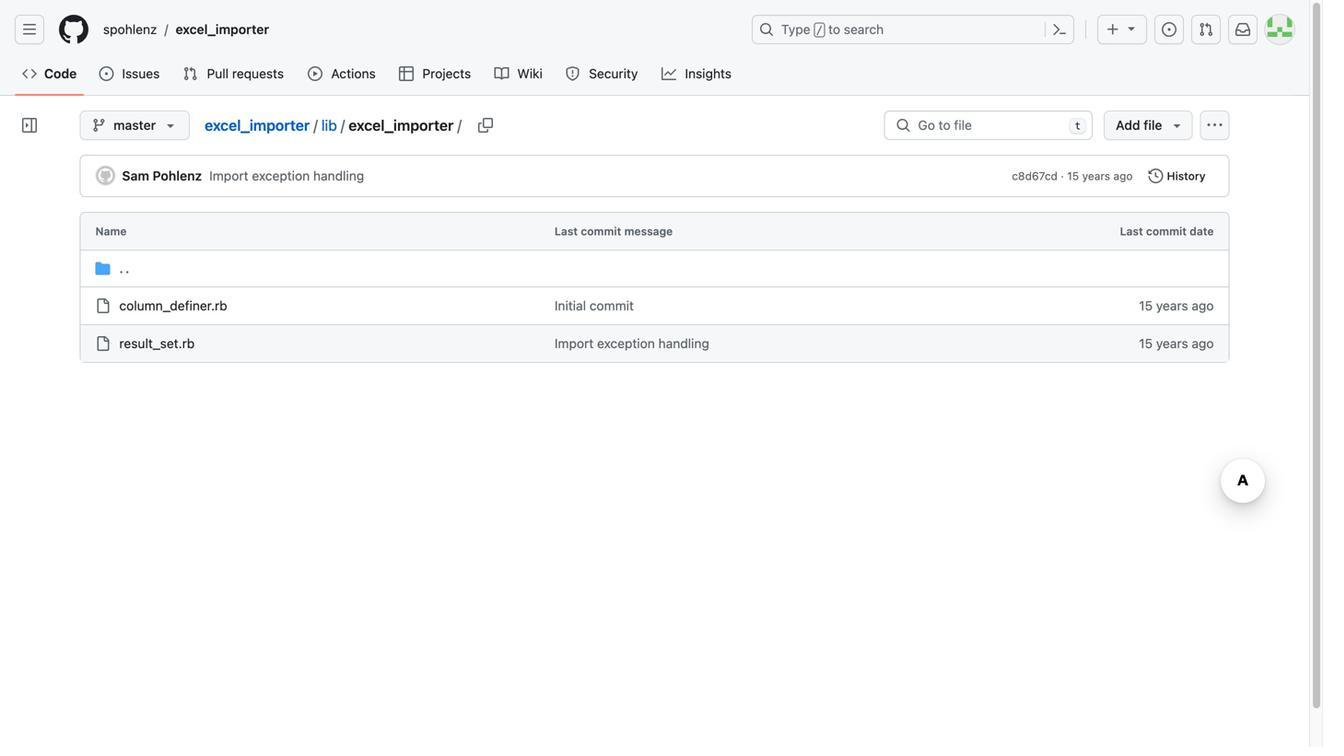 Task type: locate. For each thing, give the bounding box(es) containing it.
0 horizontal spatial last
[[555, 225, 578, 238]]

import
[[209, 168, 249, 183], [555, 336, 594, 351]]

/ left lib
[[314, 117, 318, 134]]

git pull request image left notifications icon
[[1199, 22, 1214, 37]]

shield image
[[566, 66, 580, 81]]

0 horizontal spatial import
[[209, 168, 249, 183]]

1 vertical spatial import exception handling
[[555, 336, 709, 351]]

projects link
[[392, 60, 480, 88]]

0 horizontal spatial git pull request image
[[183, 66, 198, 81]]

0 vertical spatial exception
[[252, 168, 310, 183]]

..
[[119, 261, 131, 276]]

add
[[1116, 117, 1140, 133]]

0 vertical spatial 15 years ago
[[1139, 298, 1214, 313]]

0 horizontal spatial issue opened image
[[99, 66, 114, 81]]

last left the date
[[1120, 225, 1143, 238]]

issue opened image right plus icon
[[1162, 22, 1177, 37]]

2 vertical spatial 15
[[1139, 336, 1153, 351]]

triangle down image right file
[[1170, 118, 1185, 133]]

column_definer.rb
[[119, 298, 227, 313]]

handling down the .. link
[[659, 336, 709, 351]]

15
[[1067, 170, 1079, 182], [1139, 298, 1153, 313], [1139, 336, 1153, 351]]

/ inside type / to search
[[816, 24, 823, 37]]

copy path image
[[478, 118, 493, 133]]

last
[[555, 225, 578, 238], [1120, 225, 1143, 238]]

git pull request image left "pull" at the top of page
[[183, 66, 198, 81]]

0 vertical spatial import exception handling link
[[209, 168, 364, 183]]

import exception handling
[[209, 168, 364, 183], [555, 336, 709, 351]]

commit for initial commit
[[590, 298, 634, 313]]

1 15 years ago from the top
[[1139, 298, 1214, 313]]

side panel image
[[22, 118, 37, 133]]

excel_importer
[[176, 22, 269, 37], [205, 117, 310, 134], [349, 117, 454, 134]]

initial commit
[[555, 298, 634, 313]]

1 horizontal spatial import
[[555, 336, 594, 351]]

security
[[589, 66, 638, 81]]

exception
[[252, 168, 310, 183], [597, 336, 655, 351]]

issue opened image
[[1162, 22, 1177, 37], [99, 66, 114, 81]]

import exception handling for bottommost the import exception handling link
[[555, 336, 709, 351]]

commit
[[581, 225, 621, 238], [1146, 225, 1187, 238], [590, 298, 634, 313]]

last commit message
[[555, 225, 673, 238]]

.. link
[[95, 259, 1214, 278]]

t
[[1075, 120, 1081, 132]]

issue opened image inside 'issues' link
[[99, 66, 114, 81]]

1 vertical spatial handling
[[659, 336, 709, 351]]

master
[[114, 117, 156, 133]]

excel_importer down requests
[[205, 117, 310, 134]]

commit right the initial
[[590, 298, 634, 313]]

insights
[[685, 66, 732, 81]]

import exception handling link down initial commit link
[[555, 336, 709, 351]]

1 vertical spatial 15 years ago
[[1139, 336, 1214, 351]]

1 horizontal spatial import exception handling
[[555, 336, 709, 351]]

issue opened image left issues
[[99, 66, 114, 81]]

1 last from the left
[[555, 225, 578, 238]]

c8d67cd
[[1012, 170, 1058, 182]]

initial commit link
[[555, 298, 634, 313]]

add file
[[1116, 117, 1163, 133]]

0 horizontal spatial handling
[[313, 168, 364, 183]]

1 vertical spatial import
[[555, 336, 594, 351]]

actions
[[331, 66, 376, 81]]

requests
[[232, 66, 284, 81]]

spohlenz
[[103, 22, 157, 37]]

import right pohlenz
[[209, 168, 249, 183]]

0 horizontal spatial exception
[[252, 168, 310, 183]]

import exception handling link down "lib" link
[[209, 168, 364, 183]]

1 horizontal spatial last
[[1120, 225, 1143, 238]]

last up the initial
[[555, 225, 578, 238]]

exception down the excel_importer / lib / excel_importer /
[[252, 168, 310, 183]]

0 vertical spatial triangle down image
[[1124, 21, 1139, 35]]

issue opened image for topmost git pull request image
[[1162, 22, 1177, 37]]

plus image
[[1106, 22, 1121, 37]]

1 vertical spatial triangle down image
[[1170, 118, 1185, 133]]

excel_importer link down requests
[[205, 117, 310, 134]]

0 vertical spatial issue opened image
[[1162, 22, 1177, 37]]

0 horizontal spatial triangle down image
[[1124, 21, 1139, 35]]

0 vertical spatial import exception handling
[[209, 168, 364, 183]]

ago for initial commit
[[1192, 298, 1214, 313]]

git pull request image
[[1199, 22, 1214, 37], [183, 66, 198, 81]]

1 vertical spatial years
[[1156, 298, 1188, 313]]

0 vertical spatial ago
[[1114, 170, 1133, 182]]

1 vertical spatial excel_importer link
[[205, 117, 310, 134]]

import exception handling down initial commit link
[[555, 336, 709, 351]]

/ inside the spohlenz / excel_importer
[[164, 22, 168, 37]]

0 horizontal spatial import exception handling
[[209, 168, 364, 183]]

import down the initial
[[555, 336, 594, 351]]

2 last from the left
[[1120, 225, 1143, 238]]

import exception handling link
[[209, 168, 364, 183], [555, 336, 709, 351]]

handling for leftmost the import exception handling link
[[313, 168, 364, 183]]

15 years ago
[[1139, 298, 1214, 313], [1139, 336, 1214, 351]]

/ left to
[[816, 24, 823, 37]]

1 vertical spatial issue opened image
[[99, 66, 114, 81]]

/ for type
[[816, 24, 823, 37]]

1 vertical spatial git pull request image
[[183, 66, 198, 81]]

1 horizontal spatial git pull request image
[[1199, 22, 1214, 37]]

sam
[[122, 168, 149, 183]]

import exception handling down "lib" link
[[209, 168, 364, 183]]

book image
[[495, 66, 509, 81]]

2 vertical spatial years
[[1156, 336, 1188, 351]]

sam pohlenz
[[122, 168, 202, 183]]

excel_importer link up "pull" at the top of page
[[168, 15, 277, 44]]

1 horizontal spatial handling
[[659, 336, 709, 351]]

issue opened image for git pull request image in the pull requests link
[[99, 66, 114, 81]]

pull requests link
[[176, 60, 293, 88]]

triangle down image right plus icon
[[1124, 21, 1139, 35]]

years for initial commit
[[1156, 298, 1188, 313]]

Go to file text field
[[918, 112, 1062, 139]]

excel_importer down table 'icon'
[[349, 117, 454, 134]]

0 vertical spatial handling
[[313, 168, 364, 183]]

/ right the spohlenz
[[164, 22, 168, 37]]

exception down initial commit link
[[597, 336, 655, 351]]

lib
[[321, 117, 337, 134]]

commit left message
[[581, 225, 621, 238]]

2 vertical spatial ago
[[1192, 336, 1214, 351]]

0 horizontal spatial import exception handling link
[[209, 168, 364, 183]]

list
[[96, 15, 741, 44]]

handling
[[313, 168, 364, 183], [659, 336, 709, 351]]

·
[[1061, 170, 1064, 182]]

play image
[[308, 66, 323, 81]]

import for leftmost the import exception handling link
[[209, 168, 249, 183]]

years
[[1082, 170, 1111, 182], [1156, 298, 1188, 313], [1156, 336, 1188, 351]]

excel_importer up "pull" at the top of page
[[176, 22, 269, 37]]

pohlenz
[[153, 168, 202, 183]]

1 horizontal spatial import exception handling link
[[555, 336, 709, 351]]

excel_importer link
[[168, 15, 277, 44], [205, 117, 310, 134]]

commit left the date
[[1146, 225, 1187, 238]]

type
[[781, 22, 811, 37]]

1 vertical spatial 15
[[1139, 298, 1153, 313]]

1 horizontal spatial issue opened image
[[1162, 22, 1177, 37]]

0 vertical spatial import
[[209, 168, 249, 183]]

ago
[[1114, 170, 1133, 182], [1192, 298, 1214, 313], [1192, 336, 1214, 351]]

/
[[164, 22, 168, 37], [816, 24, 823, 37], [314, 117, 318, 134], [341, 117, 345, 134], [457, 117, 462, 134]]

handling down the excel_importer / lib / excel_importer /
[[313, 168, 364, 183]]

sc 9kayk9 0 image
[[95, 261, 110, 276]]

1 vertical spatial ago
[[1192, 298, 1214, 313]]

1 horizontal spatial triangle down image
[[1170, 118, 1185, 133]]

triangle down image
[[1124, 21, 1139, 35], [1170, 118, 1185, 133]]

1 vertical spatial exception
[[597, 336, 655, 351]]

2 15 years ago from the top
[[1139, 336, 1214, 351]]

to
[[829, 22, 841, 37]]

commit for last commit date
[[1146, 225, 1187, 238]]



Task type: describe. For each thing, give the bounding box(es) containing it.
triangle down image
[[163, 118, 178, 133]]

pull requests
[[207, 66, 284, 81]]

list containing spohlenz / excel_importer
[[96, 15, 741, 44]]

0 vertical spatial git pull request image
[[1199, 22, 1214, 37]]

/ left copy path icon
[[457, 117, 462, 134]]

last for last commit date
[[1120, 225, 1143, 238]]

import exception handling for leftmost the import exception handling link
[[209, 168, 364, 183]]

15 for import exception handling
[[1139, 336, 1153, 351]]

author image
[[96, 166, 115, 185]]

excel_importer / lib / excel_importer /
[[205, 117, 462, 134]]

message
[[624, 225, 673, 238]]

wiki link
[[487, 60, 551, 88]]

lib link
[[321, 117, 337, 134]]

1 vertical spatial import exception handling link
[[555, 336, 709, 351]]

initial
[[555, 298, 586, 313]]

git pull request image inside pull requests link
[[183, 66, 198, 81]]

graph image
[[662, 66, 676, 81]]

15 for initial commit
[[1139, 298, 1153, 313]]

code link
[[15, 60, 84, 88]]

actions link
[[301, 60, 384, 88]]

file
[[1144, 117, 1163, 133]]

command palette image
[[1052, 22, 1067, 37]]

history
[[1167, 170, 1206, 182]]

more options image
[[1208, 118, 1222, 133]]

add file button
[[1104, 111, 1193, 140]]

result_set.rb
[[119, 336, 195, 351]]

history image
[[1149, 169, 1163, 183]]

pull
[[207, 66, 229, 81]]

spohlenz link
[[96, 15, 164, 44]]

git branch image
[[92, 118, 106, 133]]

/ for excel_importer
[[314, 117, 318, 134]]

history link
[[1140, 163, 1214, 189]]

homepage image
[[59, 15, 88, 44]]

1 horizontal spatial exception
[[597, 336, 655, 351]]

ago for import exception handling
[[1192, 336, 1214, 351]]

security link
[[558, 60, 647, 88]]

excel_importer inside the spohlenz / excel_importer
[[176, 22, 269, 37]]

spohlenz / excel_importer
[[103, 22, 269, 37]]

column_definer.rb link
[[119, 298, 227, 313]]

import for bottommost the import exception handling link
[[555, 336, 594, 351]]

years for import exception handling
[[1156, 336, 1188, 351]]

type / to search
[[781, 22, 884, 37]]

table image
[[399, 66, 414, 81]]

0 vertical spatial years
[[1082, 170, 1111, 182]]

15 years ago for import exception handling
[[1139, 336, 1214, 351]]

last for last commit message
[[555, 225, 578, 238]]

handling for bottommost the import exception handling link
[[659, 336, 709, 351]]

15 years ago for initial commit
[[1139, 298, 1214, 313]]

master button
[[80, 111, 190, 140]]

0 vertical spatial 15
[[1067, 170, 1079, 182]]

last commit date
[[1120, 225, 1214, 238]]

date
[[1190, 225, 1214, 238]]

/ right "lib" link
[[341, 117, 345, 134]]

notifications image
[[1236, 22, 1251, 37]]

result_set.rb link
[[119, 336, 195, 351]]

issues link
[[92, 60, 168, 88]]

search image
[[896, 118, 911, 133]]

name
[[95, 225, 127, 238]]

wiki
[[517, 66, 543, 81]]

insights link
[[654, 60, 741, 88]]

commit for last commit message
[[581, 225, 621, 238]]

projects
[[422, 66, 471, 81]]

code image
[[22, 66, 37, 81]]

code
[[44, 66, 77, 81]]

search
[[844, 22, 884, 37]]

c8d67cd · 15 years ago
[[1012, 170, 1133, 182]]

0 vertical spatial excel_importer link
[[168, 15, 277, 44]]

issues
[[122, 66, 160, 81]]

c8d67cd link
[[1012, 168, 1058, 184]]

triangle down image inside add file popup button
[[1170, 118, 1185, 133]]

/ for spohlenz
[[164, 22, 168, 37]]



Task type: vqa. For each thing, say whether or not it's contained in the screenshot.
play icon
yes



